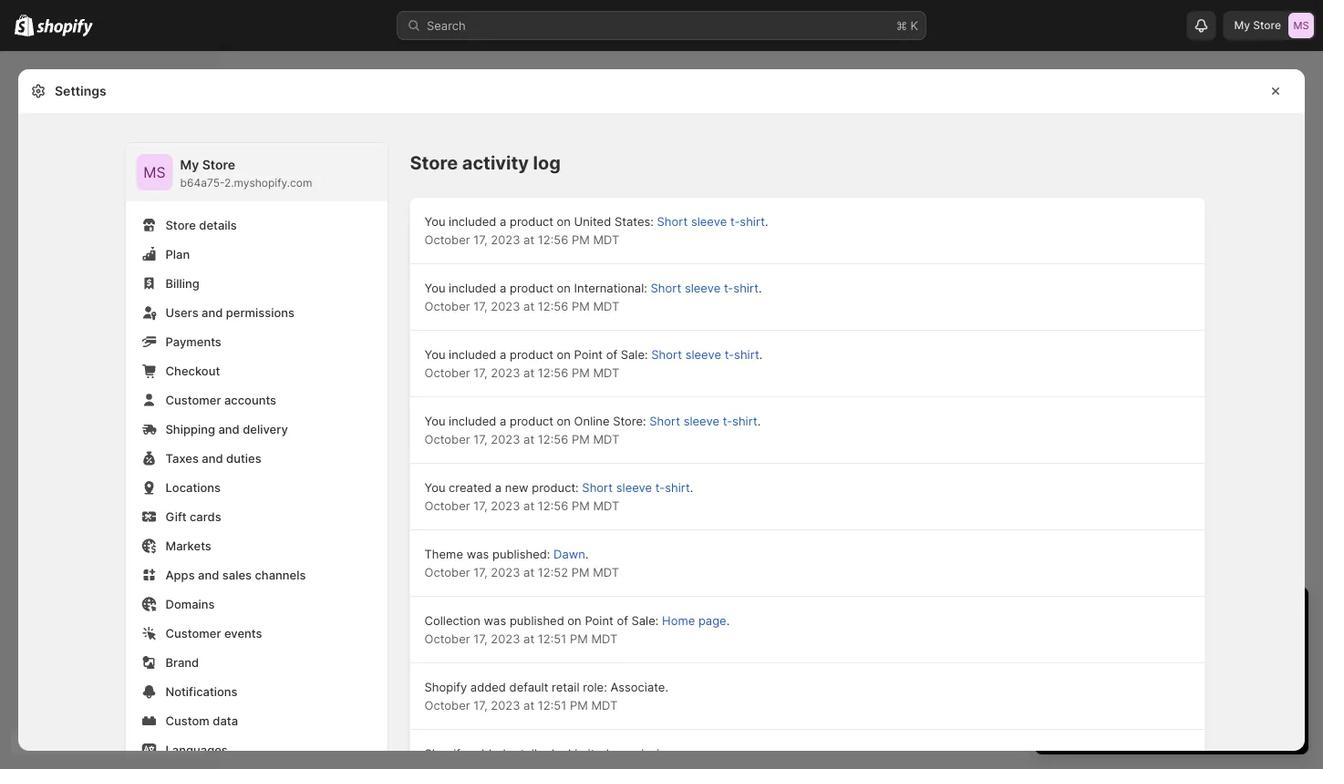 Task type: locate. For each thing, give the bounding box(es) containing it.
0 vertical spatial my
[[1234, 19, 1250, 32]]

pm inside theme was published: dawn . october 17, 2023 at 12:52 pm mdt
[[572, 565, 590, 580]]

2 at from the top
[[524, 299, 535, 313]]

users and permissions link
[[136, 300, 377, 326]]

5 you from the top
[[425, 481, 445, 495]]

united
[[574, 214, 611, 228]]

collection
[[425, 614, 480, 628]]

october inside you included a product on point of sale: short sleeve t-shirt . october 17, 2023 at 12:56 pm mdt
[[425, 366, 470, 380]]

at up you included a product on point of sale: short sleeve t-shirt . october 17, 2023 at 12:56 pm mdt
[[524, 299, 535, 313]]

extend
[[1143, 666, 1182, 680]]

1 vertical spatial trial
[[1259, 666, 1280, 680]]

you for you included a product on online store:
[[425, 414, 445, 428]]

. inside you included a product on united states: short sleeve t-shirt . october 17, 2023 at 12:56 pm mdt
[[765, 214, 768, 228]]

2 included from the top
[[449, 281, 496, 295]]

0 vertical spatial plan
[[1102, 666, 1125, 680]]

for
[[1053, 684, 1069, 698], [1152, 684, 1168, 698]]

1 vertical spatial 12:51
[[538, 699, 567, 713]]

sleeve
[[691, 214, 727, 228], [685, 281, 721, 295], [685, 347, 721, 362], [684, 414, 720, 428], [616, 481, 652, 495]]

gift cards
[[166, 510, 221, 524]]

on left online
[[557, 414, 571, 428]]

a inside "you included a product on international: short sleeve t-shirt . october 17, 2023 at 12:56 pm mdt"
[[500, 281, 507, 295]]

product:
[[532, 481, 579, 495]]

on inside you included a product on united states: short sleeve t-shirt . october 17, 2023 at 12:56 pm mdt
[[557, 214, 571, 228]]

my up b64a75-
[[180, 157, 199, 173]]

pm inside you included a product on united states: short sleeve t-shirt . october 17, 2023 at 12:56 pm mdt
[[572, 233, 590, 247]]

was inside collection was published on point of sale: home page . october 17, 2023 at 12:51 pm mdt
[[484, 614, 506, 628]]

1 vertical spatial was
[[484, 614, 506, 628]]

plan for select a plan to extend your shopify trial for just $1/month for your first 3 months.
[[1102, 666, 1125, 680]]

2 2023 from the top
[[491, 299, 520, 313]]

product left online
[[510, 414, 554, 428]]

and for taxes
[[202, 451, 223, 466]]

on for united
[[557, 214, 571, 228]]

pm inside collection was published on point of sale: home page . october 17, 2023 at 12:51 pm mdt
[[570, 632, 588, 646]]

product inside "you included a product on international: short sleeve t-shirt . october 17, 2023 at 12:56 pm mdt"
[[510, 281, 554, 295]]

1 horizontal spatial select
[[1138, 717, 1171, 730]]

shopify image
[[37, 19, 93, 37]]

3 right first at the bottom of the page
[[1224, 684, 1232, 698]]

my store b64a75-2.myshopify.com
[[180, 157, 312, 190]]

sale: left home
[[632, 614, 659, 628]]

4 you from the top
[[425, 414, 445, 428]]

was right theme
[[467, 547, 489, 561]]

role: left "limited"
[[540, 747, 565, 761]]

a inside you included a product on point of sale: short sleeve t-shirt . october 17, 2023 at 12:56 pm mdt
[[500, 347, 507, 362]]

0 horizontal spatial role:
[[540, 747, 565, 761]]

mdt inside you included a product on point of sale: short sleeve t-shirt . october 17, 2023 at 12:56 pm mdt
[[593, 366, 620, 380]]

pm inside "you included a product on international: short sleeve t-shirt . october 17, 2023 at 12:56 pm mdt"
[[572, 299, 590, 313]]

pm down united at the top left of the page
[[572, 233, 590, 247]]

8 17, from the top
[[473, 699, 488, 713]]

locations link
[[136, 475, 377, 501]]

at inside you included a product on united states: short sleeve t-shirt . october 17, 2023 at 12:56 pm mdt
[[524, 233, 535, 247]]

plan up $1/month at bottom
[[1102, 666, 1125, 680]]

states:
[[615, 214, 654, 228]]

3 inside select a plan to extend your shopify trial for just $1/month for your first 3 months.
[[1224, 684, 1232, 698]]

product left international:
[[510, 281, 554, 295]]

1 you from the top
[[425, 214, 445, 228]]

mdt
[[593, 233, 620, 247], [593, 299, 620, 313], [593, 366, 620, 380], [593, 432, 620, 446], [593, 499, 620, 513], [593, 565, 619, 580], [591, 632, 618, 646], [591, 699, 618, 713]]

added inside shopify added default retail role: associate. october 17, 2023 at 12:51 pm mdt
[[470, 680, 506, 694]]

2 vertical spatial your
[[1171, 684, 1196, 698]]

shopify added default retail role: associate. october 17, 2023 at 12:51 pm mdt
[[425, 680, 668, 713]]

4 12:56 from the top
[[538, 432, 568, 446]]

1 vertical spatial shopify
[[425, 680, 467, 694]]

1 12:51 from the top
[[538, 632, 567, 646]]

point right 'published'
[[585, 614, 614, 628]]

8 at from the top
[[524, 699, 535, 713]]

12:56 up "you included a product on international: short sleeve t-shirt . october 17, 2023 at 12:56 pm mdt"
[[538, 233, 568, 247]]

you
[[425, 214, 445, 228], [425, 281, 445, 295], [425, 347, 445, 362], [425, 414, 445, 428], [425, 481, 445, 495]]

on right 'published'
[[568, 614, 582, 628]]

0 vertical spatial customer
[[166, 393, 221, 407]]

0 horizontal spatial for
[[1053, 684, 1069, 698]]

checkout link
[[136, 358, 377, 384]]

included inside you included a product on united states: short sleeve t-shirt . october 17, 2023 at 12:56 pm mdt
[[449, 214, 496, 228]]

17,
[[473, 233, 488, 247], [473, 299, 488, 313], [473, 366, 488, 380], [473, 432, 488, 446], [473, 499, 488, 513], [473, 565, 488, 580], [473, 632, 488, 646], [473, 699, 488, 713]]

a inside "you created a new product: short sleeve t-shirt . october 17, 2023 at 12:56 pm mdt"
[[495, 481, 502, 495]]

12:51
[[538, 632, 567, 646], [538, 699, 567, 713]]

store left activity at the left top of page
[[410, 152, 458, 174]]

a inside you included a product on united states: short sleeve t-shirt . october 17, 2023 at 12:56 pm mdt
[[500, 214, 507, 228]]

1 added from the top
[[470, 680, 506, 694]]

october inside shopify added default retail role: associate. october 17, 2023 at 12:51 pm mdt
[[425, 699, 470, 713]]

trial
[[1213, 603, 1245, 626], [1259, 666, 1280, 680]]

retail right default
[[552, 680, 580, 694]]

product
[[510, 214, 554, 228], [510, 281, 554, 295], [510, 347, 554, 362], [510, 414, 554, 428]]

pm inside you included a product on online store: short sleeve t-shirt . october 17, 2023 at 12:56 pm mdt
[[572, 432, 590, 446]]

at inside "you created a new product: short sleeve t-shirt . october 17, 2023 at 12:56 pm mdt"
[[524, 499, 535, 513]]

on
[[557, 214, 571, 228], [557, 281, 571, 295], [557, 347, 571, 362], [557, 414, 571, 428], [568, 614, 582, 628]]

0 vertical spatial retail
[[552, 680, 580, 694]]

mdt down united at the top left of the page
[[593, 233, 620, 247]]

t- inside you included a product on online store: short sleeve t-shirt . october 17, 2023 at 12:56 pm mdt
[[723, 414, 732, 428]]

0 vertical spatial role:
[[583, 680, 607, 694]]

payments link
[[136, 329, 377, 355]]

0 vertical spatial shopify
[[1213, 666, 1256, 680]]

0 horizontal spatial retail
[[509, 747, 537, 761]]

1 vertical spatial sale:
[[632, 614, 659, 628]]

you inside "you created a new product: short sleeve t-shirt . october 17, 2023 at 12:56 pm mdt"
[[425, 481, 445, 495]]

you included a product on united states: short sleeve t-shirt . october 17, 2023 at 12:56 pm mdt
[[425, 214, 768, 247]]

details
[[199, 218, 237, 232]]

added
[[470, 680, 506, 694], [470, 747, 506, 761]]

you inside you included a product on united states: short sleeve t-shirt . october 17, 2023 at 12:56 pm mdt
[[425, 214, 445, 228]]

3 left days
[[1053, 603, 1065, 626]]

12:56 up you included a product on point of sale: short sleeve t-shirt . october 17, 2023 at 12:56 pm mdt
[[538, 299, 568, 313]]

pm up online
[[572, 366, 590, 380]]

select a plan link
[[1053, 711, 1290, 737]]

mdt down online
[[593, 432, 620, 446]]

select a plan to extend your shopify trial for just $1/month for your first 3 months.
[[1053, 666, 1280, 698]]

mdt up associate.
[[591, 632, 618, 646]]

1 vertical spatial added
[[470, 747, 506, 761]]

k
[[911, 18, 918, 32]]

a for online
[[500, 414, 507, 428]]

pm up "limited"
[[570, 699, 588, 713]]

role: left associate.
[[583, 680, 607, 694]]

. inside collection was published on point of sale: home page . october 17, 2023 at 12:51 pm mdt
[[727, 614, 730, 628]]

you inside you included a product on point of sale: short sleeve t-shirt . october 17, 2023 at 12:56 pm mdt
[[425, 347, 445, 362]]

7 at from the top
[[524, 632, 535, 646]]

0 horizontal spatial plan
[[1102, 666, 1125, 680]]

0 vertical spatial trial
[[1213, 603, 1245, 626]]

on inside "you included a product on international: short sleeve t-shirt . october 17, 2023 at 12:56 pm mdt"
[[557, 281, 571, 295]]

mdt up online
[[593, 366, 620, 380]]

2023
[[491, 233, 520, 247], [491, 299, 520, 313], [491, 366, 520, 380], [491, 432, 520, 446], [491, 499, 520, 513], [491, 565, 520, 580], [491, 632, 520, 646], [491, 699, 520, 713]]

12:51 down 'published'
[[538, 632, 567, 646]]

at down log
[[524, 233, 535, 247]]

included inside you included a product on online store: short sleeve t-shirt . october 17, 2023 at 12:56 pm mdt
[[449, 414, 496, 428]]

3 days left in your trial element
[[1035, 635, 1309, 755]]

store inside 'my store b64a75-2.myshopify.com'
[[202, 157, 235, 173]]

1 horizontal spatial plan
[[1183, 717, 1205, 730]]

pm down the product:
[[572, 499, 590, 513]]

customer events link
[[136, 621, 377, 647]]

1 customer from the top
[[166, 393, 221, 407]]

of left home
[[617, 614, 628, 628]]

1 vertical spatial select
[[1138, 717, 1171, 730]]

a inside you included a product on online store: short sleeve t-shirt . october 17, 2023 at 12:56 pm mdt
[[500, 414, 507, 428]]

apps and sales channels
[[166, 568, 306, 582]]

5 12:56 from the top
[[538, 499, 568, 513]]

at down 'published'
[[524, 632, 535, 646]]

october inside you included a product on online store: short sleeve t-shirt . october 17, 2023 at 12:56 pm mdt
[[425, 432, 470, 446]]

point down "you included a product on international: short sleeve t-shirt . october 17, 2023 at 12:56 pm mdt"
[[574, 347, 603, 362]]

shopify
[[1213, 666, 1256, 680], [425, 680, 467, 694], [425, 747, 467, 761]]

at down published: in the bottom of the page
[[524, 565, 535, 580]]

collection was published on point of sale: home page . october 17, 2023 at 12:51 pm mdt
[[425, 614, 730, 646]]

customer down domains
[[166, 627, 221, 641]]

shop settings menu element
[[125, 143, 388, 770]]

0 vertical spatial was
[[467, 547, 489, 561]]

shipping and delivery
[[166, 422, 288, 436]]

sale:
[[621, 347, 648, 362], [632, 614, 659, 628]]

you included a product on international: short sleeve t-shirt . october 17, 2023 at 12:56 pm mdt
[[425, 281, 762, 313]]

1 horizontal spatial my
[[1234, 19, 1250, 32]]

5 at from the top
[[524, 499, 535, 513]]

4 at from the top
[[524, 432, 535, 446]]

. inside you included a product on online store: short sleeve t-shirt . october 17, 2023 at 12:56 pm mdt
[[758, 414, 761, 428]]

left
[[1116, 603, 1144, 626]]

you included a product on online store: short sleeve t-shirt . october 17, 2023 at 12:56 pm mdt
[[425, 414, 761, 446]]

1 horizontal spatial for
[[1152, 684, 1168, 698]]

2 12:56 from the top
[[538, 299, 568, 313]]

2023 inside shopify added default retail role: associate. october 17, 2023 at 12:51 pm mdt
[[491, 699, 520, 713]]

product inside you included a product on online store: short sleeve t-shirt . october 17, 2023 at 12:56 pm mdt
[[510, 414, 554, 428]]

included for you included a product on point of sale: short sleeve t-shirt . october 17, 2023 at 12:56 pm mdt
[[449, 347, 496, 362]]

2 customer from the top
[[166, 627, 221, 641]]

just
[[1072, 684, 1092, 698]]

and right taxes at the left of page
[[202, 451, 223, 466]]

mdt right 12:52
[[593, 565, 619, 580]]

october
[[425, 233, 470, 247], [425, 299, 470, 313], [425, 366, 470, 380], [425, 432, 470, 446], [425, 499, 470, 513], [425, 565, 470, 580], [425, 632, 470, 646], [1154, 637, 1202, 651], [425, 699, 470, 713]]

was for theme
[[467, 547, 489, 561]]

your
[[1170, 603, 1208, 626], [1185, 666, 1210, 680], [1171, 684, 1196, 698]]

mdt down you included a product on online store: short sleeve t-shirt . october 17, 2023 at 12:56 pm mdt
[[593, 499, 620, 513]]

3
[[1053, 603, 1065, 626], [1224, 684, 1232, 698]]

1 vertical spatial of
[[617, 614, 628, 628]]

included for you included a product on online store: short sleeve t-shirt . october 17, 2023 at 12:56 pm mdt
[[449, 414, 496, 428]]

my for my store b64a75-2.myshopify.com
[[180, 157, 199, 173]]

customer down checkout
[[166, 393, 221, 407]]

0 horizontal spatial 3
[[1053, 603, 1065, 626]]

of down "you included a product on international: short sleeve t-shirt . october 17, 2023 at 12:56 pm mdt"
[[606, 347, 617, 362]]

2 12:51 from the top
[[538, 699, 567, 713]]

shirt inside "you created a new product: short sleeve t-shirt . october 17, 2023 at 12:56 pm mdt"
[[665, 481, 690, 495]]

2 product from the top
[[510, 281, 554, 295]]

product for international:
[[510, 281, 554, 295]]

12:56 inside "you created a new product: short sleeve t-shirt . october 17, 2023 at 12:56 pm mdt"
[[538, 499, 568, 513]]

my store
[[1234, 19, 1281, 32]]

1 vertical spatial your
[[1185, 666, 1210, 680]]

0 horizontal spatial trial
[[1213, 603, 1245, 626]]

log
[[533, 152, 561, 174]]

2 you from the top
[[425, 281, 445, 295]]

pm up shopify added default retail role: associate. october 17, 2023 at 12:51 pm mdt
[[570, 632, 588, 646]]

4 17, from the top
[[473, 432, 488, 446]]

select
[[1053, 666, 1088, 680], [1138, 717, 1171, 730]]

a inside select a plan to extend your shopify trial for just $1/month for your first 3 months.
[[1092, 666, 1098, 680]]

trial up months.
[[1259, 666, 1280, 680]]

1 17, from the top
[[473, 233, 488, 247]]

at inside theme was published: dawn . october 17, 2023 at 12:52 pm mdt
[[524, 565, 535, 580]]

2 vertical spatial shopify
[[425, 747, 467, 761]]

pm
[[572, 233, 590, 247], [572, 299, 590, 313], [572, 366, 590, 380], [572, 432, 590, 446], [572, 499, 590, 513], [572, 565, 590, 580], [570, 632, 588, 646], [570, 699, 588, 713]]

on down "you included a product on international: short sleeve t-shirt . october 17, 2023 at 12:56 pm mdt"
[[557, 347, 571, 362]]

product down log
[[510, 214, 554, 228]]

1 vertical spatial my
[[180, 157, 199, 173]]

on left united at the top left of the page
[[557, 214, 571, 228]]

0 vertical spatial point
[[574, 347, 603, 362]]

included inside you included a product on point of sale: short sleeve t-shirt . october 17, 2023 at 12:56 pm mdt
[[449, 347, 496, 362]]

0 vertical spatial added
[[470, 680, 506, 694]]

select up just
[[1053, 666, 1088, 680]]

for left just
[[1053, 684, 1069, 698]]

pm down international:
[[572, 299, 590, 313]]

first
[[1199, 684, 1221, 698]]

1 vertical spatial plan
[[1183, 717, 1205, 730]]

dialog
[[1312, 69, 1323, 751]]

pm down online
[[572, 432, 590, 446]]

12:56 up you included a product on online store: short sleeve t-shirt . october 17, 2023 at 12:56 pm mdt
[[538, 366, 568, 380]]

3 at from the top
[[524, 366, 535, 380]]

shopify for shopify added retail role: limited permissions.
[[425, 747, 467, 761]]

your up first at the bottom of the page
[[1185, 666, 1210, 680]]

of inside collection was published on point of sale: home page . october 17, 2023 at 12:51 pm mdt
[[617, 614, 628, 628]]

8 2023 from the top
[[491, 699, 520, 713]]

product down "you included a product on international: short sleeve t-shirt . october 17, 2023 at 12:56 pm mdt"
[[510, 347, 554, 362]]

0 horizontal spatial my
[[180, 157, 199, 173]]

brand
[[166, 656, 199, 670]]

shirt
[[740, 214, 765, 228], [734, 281, 759, 295], [734, 347, 759, 362], [732, 414, 758, 428], [665, 481, 690, 495]]

at down new
[[524, 499, 535, 513]]

sleeve inside you included a product on united states: short sleeve t-shirt . october 17, 2023 at 12:56 pm mdt
[[691, 214, 727, 228]]

sale: inside collection was published on point of sale: home page . october 17, 2023 at 12:51 pm mdt
[[632, 614, 659, 628]]

1 vertical spatial retail
[[509, 747, 537, 761]]

1 horizontal spatial role:
[[583, 680, 607, 694]]

and right the users
[[202, 306, 223, 320]]

you for you included a product on united states:
[[425, 214, 445, 228]]

sleeve inside "you included a product on international: short sleeve t-shirt . october 17, 2023 at 12:56 pm mdt"
[[685, 281, 721, 295]]

3 product from the top
[[510, 347, 554, 362]]

b64a75-
[[180, 176, 224, 190]]

billing link
[[136, 271, 377, 296]]

on inside you included a product on point of sale: short sleeve t-shirt . october 17, 2023 at 12:56 pm mdt
[[557, 347, 571, 362]]

1 product from the top
[[510, 214, 554, 228]]

your up october 20
[[1170, 603, 1208, 626]]

you created a new product: short sleeve t-shirt . october 17, 2023 at 12:56 pm mdt
[[425, 481, 693, 513]]

3 2023 from the top
[[491, 366, 520, 380]]

1 at from the top
[[524, 233, 535, 247]]

short sleeve t-shirt link
[[657, 214, 765, 228], [651, 281, 759, 295], [651, 347, 759, 362], [650, 414, 758, 428], [582, 481, 690, 495]]

0 vertical spatial of
[[606, 347, 617, 362]]

product for online
[[510, 414, 554, 428]]

customer inside 'link'
[[166, 627, 221, 641]]

5 2023 from the top
[[491, 499, 520, 513]]

12:51 down default
[[538, 699, 567, 713]]

17, inside "you included a product on international: short sleeve t-shirt . october 17, 2023 at 12:56 pm mdt"
[[473, 299, 488, 313]]

shopify inside select a plan to extend your shopify trial for just $1/month for your first 3 months.
[[1213, 666, 1256, 680]]

4 included from the top
[[449, 414, 496, 428]]

at down default
[[524, 699, 535, 713]]

my for my store
[[1234, 19, 1250, 32]]

t- inside "you created a new product: short sleeve t-shirt . october 17, 2023 at 12:56 pm mdt"
[[655, 481, 665, 495]]

t- inside you included a product on united states: short sleeve t-shirt . october 17, 2023 at 12:56 pm mdt
[[730, 214, 740, 228]]

trial up 20
[[1213, 603, 1245, 626]]

3 12:56 from the top
[[538, 366, 568, 380]]

on for international:
[[557, 281, 571, 295]]

1 vertical spatial point
[[585, 614, 614, 628]]

2 added from the top
[[470, 747, 506, 761]]

new
[[505, 481, 529, 495]]

store
[[1253, 19, 1281, 32], [410, 152, 458, 174], [202, 157, 235, 173], [166, 218, 196, 232]]

and down the customer accounts
[[218, 422, 240, 436]]

4 product from the top
[[510, 414, 554, 428]]

1 vertical spatial role:
[[540, 747, 565, 761]]

my left my store icon on the right top
[[1234, 19, 1250, 32]]

select inside select a plan to extend your shopify trial for just $1/month for your first 3 months.
[[1053, 666, 1088, 680]]

mdt down international:
[[593, 299, 620, 313]]

product inside you included a product on point of sale: short sleeve t-shirt . october 17, 2023 at 12:56 pm mdt
[[510, 347, 554, 362]]

mdt down associate.
[[591, 699, 618, 713]]

and right apps
[[198, 568, 219, 582]]

1 horizontal spatial retail
[[552, 680, 580, 694]]

1 12:56 from the top
[[538, 233, 568, 247]]

published:
[[492, 547, 550, 561]]

sale: up store:
[[621, 347, 648, 362]]

0 vertical spatial your
[[1170, 603, 1208, 626]]

1 included from the top
[[449, 214, 496, 228]]

point
[[574, 347, 603, 362], [585, 614, 614, 628]]

select for select a plan
[[1138, 717, 1171, 730]]

store up b64a75-
[[202, 157, 235, 173]]

on left international:
[[557, 281, 571, 295]]

october 20
[[1154, 637, 1220, 651]]

12:56
[[538, 233, 568, 247], [538, 299, 568, 313], [538, 366, 568, 380], [538, 432, 568, 446], [538, 499, 568, 513]]

associate.
[[610, 680, 668, 694]]

6 2023 from the top
[[491, 565, 520, 580]]

was left 'published'
[[484, 614, 506, 628]]

t- inside you included a product on point of sale: short sleeve t-shirt . october 17, 2023 at 12:56 pm mdt
[[725, 347, 734, 362]]

short sleeve t-shirt link for you created a new product:
[[582, 481, 690, 495]]

6 17, from the top
[[473, 565, 488, 580]]

at up you included a product on online store: short sleeve t-shirt . october 17, 2023 at 12:56 pm mdt
[[524, 366, 535, 380]]

1 vertical spatial customer
[[166, 627, 221, 641]]

7 17, from the top
[[473, 632, 488, 646]]

retail down shopify added default retail role: associate. october 17, 2023 at 12:51 pm mdt
[[509, 747, 537, 761]]

sleeve inside you included a product on point of sale: short sleeve t-shirt . october 17, 2023 at 12:56 pm mdt
[[685, 347, 721, 362]]

plan down first at the bottom of the page
[[1183, 717, 1205, 730]]

select down select a plan to extend your shopify trial for just $1/month for your first 3 months.
[[1138, 717, 1171, 730]]

my inside 'my store b64a75-2.myshopify.com'
[[180, 157, 199, 173]]

7 2023 from the top
[[491, 632, 520, 646]]

was for collection
[[484, 614, 506, 628]]

1 horizontal spatial 3
[[1224, 684, 1232, 698]]

0 vertical spatial select
[[1053, 666, 1088, 680]]

dawn
[[554, 547, 585, 561]]

1 2023 from the top
[[491, 233, 520, 247]]

shirt inside "you included a product on international: short sleeve t-shirt . october 17, 2023 at 12:56 pm mdt"
[[734, 281, 759, 295]]

2 17, from the top
[[473, 299, 488, 313]]

pm down dawn link
[[572, 565, 590, 580]]

0 vertical spatial 3
[[1053, 603, 1065, 626]]

shopify added retail role: limited permissions.
[[425, 747, 683, 761]]

3 you from the top
[[425, 347, 445, 362]]

you inside you included a product on online store: short sleeve t-shirt . october 17, 2023 at 12:56 pm mdt
[[425, 414, 445, 428]]

on for point
[[557, 347, 571, 362]]

added down shopify added default retail role: associate. october 17, 2023 at 12:51 pm mdt
[[470, 747, 506, 761]]

12:56 up the product:
[[538, 432, 568, 446]]

0 vertical spatial sale:
[[621, 347, 648, 362]]

and for apps
[[198, 568, 219, 582]]

plan inside select a plan to extend your shopify trial for just $1/month for your first 3 months.
[[1102, 666, 1125, 680]]

you for you included a product on point of sale:
[[425, 347, 445, 362]]

0 vertical spatial 12:51
[[538, 632, 567, 646]]

role:
[[583, 680, 607, 694], [540, 747, 565, 761]]

a for point
[[500, 347, 507, 362]]

page
[[698, 614, 727, 628]]

you inside "you included a product on international: short sleeve t-shirt . october 17, 2023 at 12:56 pm mdt"
[[425, 281, 445, 295]]

12:56 down the product:
[[538, 499, 568, 513]]

customer for customer events
[[166, 627, 221, 641]]

added left default
[[470, 680, 506, 694]]

1 vertical spatial 3
[[1224, 684, 1232, 698]]

at inside "you included a product on international: short sleeve t-shirt . october 17, 2023 at 12:56 pm mdt"
[[524, 299, 535, 313]]

trial inside dropdown button
[[1213, 603, 1245, 626]]

gift cards link
[[136, 504, 377, 530]]

5 17, from the top
[[473, 499, 488, 513]]

1 horizontal spatial trial
[[1259, 666, 1280, 680]]

3 17, from the top
[[473, 366, 488, 380]]

at up new
[[524, 432, 535, 446]]

store up plan
[[166, 218, 196, 232]]

was inside theme was published: dawn . october 17, 2023 at 12:52 pm mdt
[[467, 547, 489, 561]]

4 2023 from the top
[[491, 432, 520, 446]]

0 horizontal spatial select
[[1053, 666, 1088, 680]]

. inside "you created a new product: short sleeve t-shirt . october 17, 2023 at 12:56 pm mdt"
[[690, 481, 693, 495]]

2023 inside you included a product on united states: short sleeve t-shirt . october 17, 2023 at 12:56 pm mdt
[[491, 233, 520, 247]]

short
[[657, 214, 688, 228], [651, 281, 681, 295], [651, 347, 682, 362], [650, 414, 680, 428], [582, 481, 613, 495]]

for down extend
[[1152, 684, 1168, 698]]

included for you included a product on united states: short sleeve t-shirt . october 17, 2023 at 12:56 pm mdt
[[449, 214, 496, 228]]

sleeve inside you included a product on online store: short sleeve t-shirt . october 17, 2023 at 12:56 pm mdt
[[684, 414, 720, 428]]

6 at from the top
[[524, 565, 535, 580]]

2023 inside collection was published on point of sale: home page . october 17, 2023 at 12:51 pm mdt
[[491, 632, 520, 646]]

my
[[1234, 19, 1250, 32], [180, 157, 199, 173]]

customer
[[166, 393, 221, 407], [166, 627, 221, 641]]

your left first at the bottom of the page
[[1171, 684, 1196, 698]]

3 included from the top
[[449, 347, 496, 362]]



Task type: describe. For each thing, give the bounding box(es) containing it.
settings dialog
[[18, 69, 1305, 770]]

you included a product on point of sale: short sleeve t-shirt . october 17, 2023 at 12:56 pm mdt
[[425, 347, 763, 380]]

on inside collection was published on point of sale: home page . october 17, 2023 at 12:51 pm mdt
[[568, 614, 582, 628]]

17, inside you included a product on point of sale: short sleeve t-shirt . october 17, 2023 at 12:56 pm mdt
[[473, 366, 488, 380]]

at inside you included a product on point of sale: short sleeve t-shirt . october 17, 2023 at 12:56 pm mdt
[[524, 366, 535, 380]]

october inside you included a product on united states: short sleeve t-shirt . october 17, 2023 at 12:56 pm mdt
[[425, 233, 470, 247]]

taxes and duties link
[[136, 446, 377, 471]]

october inside theme was published: dawn . october 17, 2023 at 12:52 pm mdt
[[425, 565, 470, 580]]

and for users
[[202, 306, 223, 320]]

trial inside select a plan to extend your shopify trial for just $1/month for your first 3 months.
[[1259, 666, 1280, 680]]

customer events
[[166, 627, 262, 641]]

accounts
[[224, 393, 276, 407]]

product for united
[[510, 214, 554, 228]]

created
[[449, 481, 492, 495]]

search
[[427, 18, 466, 32]]

shipping and delivery link
[[136, 417, 377, 442]]

users and permissions
[[166, 306, 295, 320]]

short inside you included a product on point of sale: short sleeve t-shirt . october 17, 2023 at 12:56 pm mdt
[[651, 347, 682, 362]]

custom data
[[166, 714, 238, 728]]

ms button
[[136, 154, 173, 191]]

12:52
[[538, 565, 568, 580]]

theme was published: dawn . october 17, 2023 at 12:52 pm mdt
[[425, 547, 619, 580]]

t- inside "you included a product on international: short sleeve t-shirt . october 17, 2023 at 12:56 pm mdt"
[[724, 281, 734, 295]]

added for retail
[[470, 747, 506, 761]]

2023 inside you included a product on online store: short sleeve t-shirt . october 17, 2023 at 12:56 pm mdt
[[491, 432, 520, 446]]

a for united
[[500, 214, 507, 228]]

plan link
[[136, 242, 377, 267]]

shopify for shopify added default retail role: associate. october 17, 2023 at 12:51 pm mdt
[[425, 680, 467, 694]]

2023 inside "you created a new product: short sleeve t-shirt . october 17, 2023 at 12:56 pm mdt"
[[491, 499, 520, 513]]

apps
[[166, 568, 195, 582]]

store details
[[166, 218, 237, 232]]

12:51 inside collection was published on point of sale: home page . october 17, 2023 at 12:51 pm mdt
[[538, 632, 567, 646]]

and for shipping
[[218, 422, 240, 436]]

at inside you included a product on online store: short sleeve t-shirt . october 17, 2023 at 12:56 pm mdt
[[524, 432, 535, 446]]

short sleeve t-shirt link for you included a product on point of sale:
[[651, 347, 759, 362]]

published
[[510, 614, 564, 628]]

international:
[[574, 281, 647, 295]]

short sleeve t-shirt link for you included a product on online store:
[[650, 414, 758, 428]]

custom data link
[[136, 709, 377, 734]]

short inside you included a product on online store: short sleeve t-shirt . october 17, 2023 at 12:56 pm mdt
[[650, 414, 680, 428]]

channels
[[255, 568, 306, 582]]

2023 inside you included a product on point of sale: short sleeve t-shirt . october 17, 2023 at 12:56 pm mdt
[[491, 366, 520, 380]]

12:56 inside you included a product on united states: short sleeve t-shirt . october 17, 2023 at 12:56 pm mdt
[[538, 233, 568, 247]]

at inside collection was published on point of sale: home page . october 17, 2023 at 12:51 pm mdt
[[524, 632, 535, 646]]

mdt inside you included a product on online store: short sleeve t-shirt . october 17, 2023 at 12:56 pm mdt
[[593, 432, 620, 446]]

store details link
[[136, 212, 377, 238]]

17, inside you included a product on online store: short sleeve t-shirt . october 17, 2023 at 12:56 pm mdt
[[473, 432, 488, 446]]

on for online
[[557, 414, 571, 428]]

plan
[[166, 247, 190, 261]]

activity
[[462, 152, 529, 174]]

. inside theme was published: dawn . october 17, 2023 at 12:52 pm mdt
[[585, 547, 589, 561]]

point inside you included a product on point of sale: short sleeve t-shirt . october 17, 2023 at 12:56 pm mdt
[[574, 347, 603, 362]]

sleeve inside "you created a new product: short sleeve t-shirt . october 17, 2023 at 12:56 pm mdt"
[[616, 481, 652, 495]]

20
[[1205, 637, 1220, 651]]

of inside you included a product on point of sale: short sleeve t-shirt . october 17, 2023 at 12:56 pm mdt
[[606, 347, 617, 362]]

default
[[509, 680, 548, 694]]

1 for from the left
[[1053, 684, 1069, 698]]

online
[[574, 414, 610, 428]]

apps and sales channels link
[[136, 563, 377, 588]]

october inside 3 days left in your trial 'element'
[[1154, 637, 1202, 651]]

data
[[213, 714, 238, 728]]

17, inside "you created a new product: short sleeve t-shirt . october 17, 2023 at 12:56 pm mdt"
[[473, 499, 488, 513]]

12:56 inside you included a product on online store: short sleeve t-shirt . october 17, 2023 at 12:56 pm mdt
[[538, 432, 568, 446]]

my store image
[[136, 154, 173, 191]]

select a plan
[[1138, 717, 1205, 730]]

pm inside "you created a new product: short sleeve t-shirt . october 17, 2023 at 12:56 pm mdt"
[[572, 499, 590, 513]]

12:56 inside "you included a product on international: short sleeve t-shirt . october 17, 2023 at 12:56 pm mdt"
[[538, 299, 568, 313]]

your inside dropdown button
[[1170, 603, 1208, 626]]

customer accounts
[[166, 393, 276, 407]]

12:56 inside you included a product on point of sale: short sleeve t-shirt . october 17, 2023 at 12:56 pm mdt
[[538, 366, 568, 380]]

mdt inside you included a product on united states: short sleeve t-shirt . october 17, 2023 at 12:56 pm mdt
[[593, 233, 620, 247]]

checkout
[[166, 364, 220, 378]]

custom
[[166, 714, 210, 728]]

at inside shopify added default retail role: associate. october 17, 2023 at 12:51 pm mdt
[[524, 699, 535, 713]]

languages link
[[136, 738, 377, 763]]

mdt inside "you created a new product: short sleeve t-shirt . october 17, 2023 at 12:56 pm mdt"
[[593, 499, 620, 513]]

days
[[1070, 603, 1111, 626]]

included for you included a product on international: short sleeve t-shirt . october 17, 2023 at 12:56 pm mdt
[[449, 281, 496, 295]]

$1/month
[[1096, 684, 1149, 698]]

store:
[[613, 414, 646, 428]]

taxes and duties
[[166, 451, 261, 466]]

notifications
[[166, 685, 238, 699]]

short sleeve t-shirt link for you included a product on international:
[[651, 281, 759, 295]]

home page link
[[662, 614, 727, 628]]

added for default
[[470, 680, 506, 694]]

store activity log
[[410, 152, 561, 174]]

⌘
[[896, 18, 907, 32]]

notifications link
[[136, 679, 377, 705]]

17, inside shopify added default retail role: associate. october 17, 2023 at 12:51 pm mdt
[[473, 699, 488, 713]]

months.
[[1235, 684, 1280, 698]]

customer accounts link
[[136, 388, 377, 413]]

short sleeve t-shirt link for you included a product on united states:
[[657, 214, 765, 228]]

dawn link
[[554, 547, 585, 561]]

you for you included a product on international:
[[425, 281, 445, 295]]

⌘ k
[[896, 18, 918, 32]]

sales
[[222, 568, 252, 582]]

mdt inside "you included a product on international: short sleeve t-shirt . october 17, 2023 at 12:56 pm mdt"
[[593, 299, 620, 313]]

a for short
[[495, 481, 502, 495]]

3 inside 3 days left in your trial dropdown button
[[1053, 603, 1065, 626]]

2 for from the left
[[1152, 684, 1168, 698]]

point inside collection was published on point of sale: home page . october 17, 2023 at 12:51 pm mdt
[[585, 614, 614, 628]]

3 days left in your trial
[[1053, 603, 1245, 626]]

october inside "you included a product on international: short sleeve t-shirt . october 17, 2023 at 12:56 pm mdt"
[[425, 299, 470, 313]]

shirt inside you included a product on online store: short sleeve t-shirt . october 17, 2023 at 12:56 pm mdt
[[732, 414, 758, 428]]

billing
[[166, 276, 199, 290]]

events
[[224, 627, 262, 641]]

17, inside collection was published on point of sale: home page . october 17, 2023 at 12:51 pm mdt
[[473, 632, 488, 646]]

taxes
[[166, 451, 199, 466]]

role: inside shopify added default retail role: associate. october 17, 2023 at 12:51 pm mdt
[[583, 680, 607, 694]]

2023 inside "you included a product on international: short sleeve t-shirt . october 17, 2023 at 12:56 pm mdt"
[[491, 299, 520, 313]]

plan for select a plan
[[1183, 717, 1205, 730]]

shirt inside you included a product on point of sale: short sleeve t-shirt . october 17, 2023 at 12:56 pm mdt
[[734, 347, 759, 362]]

home
[[662, 614, 695, 628]]

a for international:
[[500, 281, 507, 295]]

17, inside theme was published: dawn . october 17, 2023 at 12:52 pm mdt
[[473, 565, 488, 580]]

17, inside you included a product on united states: short sleeve t-shirt . october 17, 2023 at 12:56 pm mdt
[[473, 233, 488, 247]]

october inside "you created a new product: short sleeve t-shirt . october 17, 2023 at 12:56 pm mdt"
[[425, 499, 470, 513]]

mdt inside shopify added default retail role: associate. october 17, 2023 at 12:51 pm mdt
[[591, 699, 618, 713]]

short inside you included a product on united states: short sleeve t-shirt . october 17, 2023 at 12:56 pm mdt
[[657, 214, 688, 228]]

delivery
[[243, 422, 288, 436]]

pm inside shopify added default retail role: associate. october 17, 2023 at 12:51 pm mdt
[[570, 699, 588, 713]]

2023 inside theme was published: dawn . october 17, 2023 at 12:52 pm mdt
[[491, 565, 520, 580]]

12:51 inside shopify added default retail role: associate. october 17, 2023 at 12:51 pm mdt
[[538, 699, 567, 713]]

users
[[166, 306, 198, 320]]

store left my store icon on the right top
[[1253, 19, 1281, 32]]

domains
[[166, 597, 215, 611]]

you for you created a new product:
[[425, 481, 445, 495]]

product for point
[[510, 347, 554, 362]]

shopify image
[[15, 14, 34, 36]]

markets link
[[136, 533, 377, 559]]

settings
[[55, 83, 106, 99]]

select for select a plan to extend your shopify trial for just $1/month for your first 3 months.
[[1053, 666, 1088, 680]]

. inside you included a product on point of sale: short sleeve t-shirt . october 17, 2023 at 12:56 pm mdt
[[759, 347, 763, 362]]

languages
[[166, 743, 228, 757]]

short inside "you created a new product: short sleeve t-shirt . october 17, 2023 at 12:56 pm mdt"
[[582, 481, 613, 495]]

3 days left in your trial button
[[1035, 587, 1309, 626]]

sale: inside you included a product on point of sale: short sleeve t-shirt . october 17, 2023 at 12:56 pm mdt
[[621, 347, 648, 362]]

payments
[[166, 335, 221, 349]]

short inside "you included a product on international: short sleeve t-shirt . october 17, 2023 at 12:56 pm mdt"
[[651, 281, 681, 295]]

. inside "you included a product on international: short sleeve t-shirt . october 17, 2023 at 12:56 pm mdt"
[[759, 281, 762, 295]]

to
[[1129, 666, 1140, 680]]

markets
[[166, 539, 211, 553]]

retail inside shopify added default retail role: associate. october 17, 2023 at 12:51 pm mdt
[[552, 680, 580, 694]]

mdt inside collection was published on point of sale: home page . october 17, 2023 at 12:51 pm mdt
[[591, 632, 618, 646]]

shirt inside you included a product on united states: short sleeve t-shirt . october 17, 2023 at 12:56 pm mdt
[[740, 214, 765, 228]]

my store image
[[1289, 13, 1314, 38]]

cards
[[190, 510, 221, 524]]

brand link
[[136, 650, 377, 676]]

limited
[[568, 747, 609, 761]]

domains link
[[136, 592, 377, 617]]

mdt inside theme was published: dawn . october 17, 2023 at 12:52 pm mdt
[[593, 565, 619, 580]]

pm inside you included a product on point of sale: short sleeve t-shirt . october 17, 2023 at 12:56 pm mdt
[[572, 366, 590, 380]]

permissions
[[226, 306, 295, 320]]

customer for customer accounts
[[166, 393, 221, 407]]

october inside collection was published on point of sale: home page . october 17, 2023 at 12:51 pm mdt
[[425, 632, 470, 646]]



Task type: vqa. For each thing, say whether or not it's contained in the screenshot.
This won't affect Shopify POS
no



